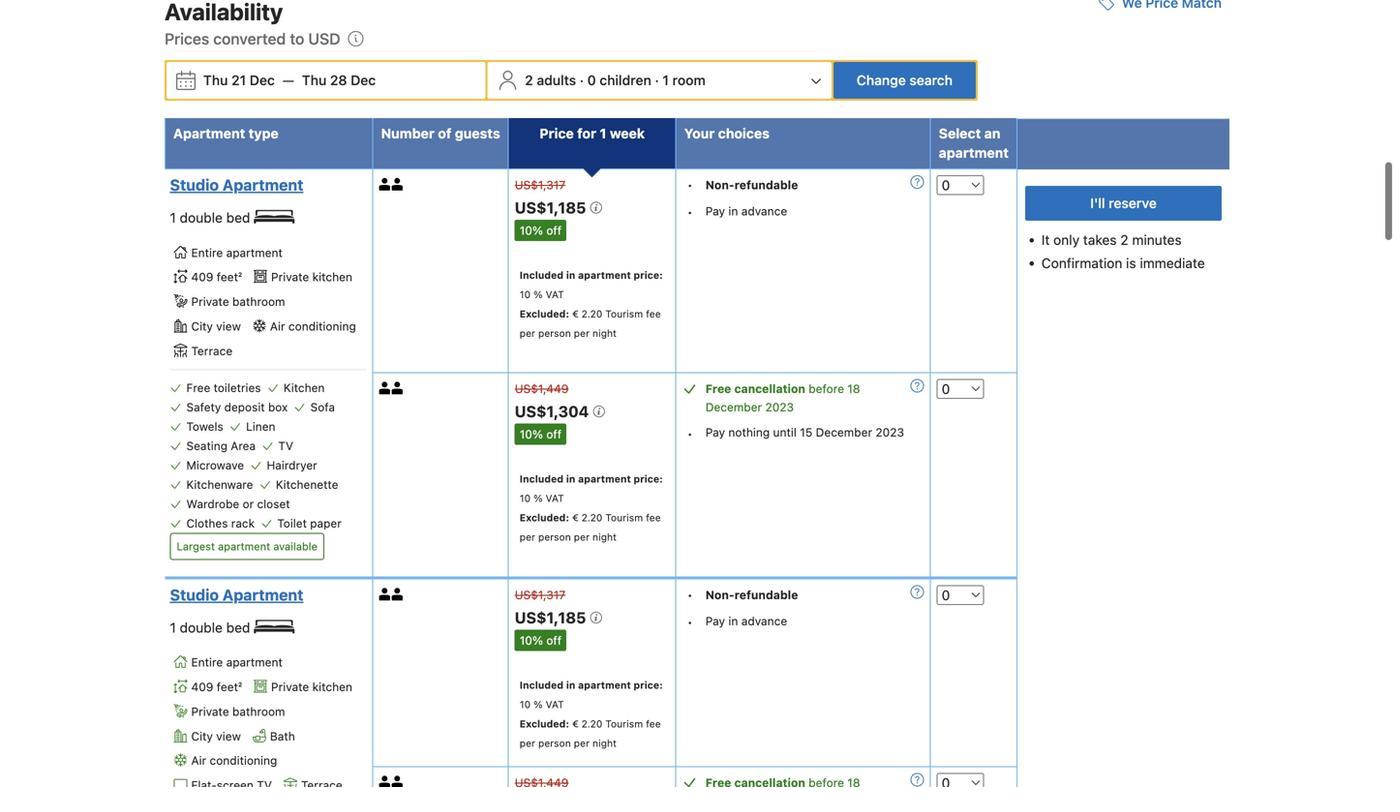 Task type: describe. For each thing, give the bounding box(es) containing it.
paper
[[310, 516, 341, 530]]

bathroom for air conditioning
[[232, 295, 285, 308]]

vat for third 10% off. you're getting a reduced rate because booking.com is paying part of the price.. element from the top
[[546, 698, 564, 710]]

18
[[847, 382, 860, 396]]

tourism for third 10% off. you're getting a reduced rate because booking.com is paying part of the price.. element from the top
[[605, 718, 643, 729]]

excluded: for second 10% off. you're getting a reduced rate because booking.com is paying part of the price.. element
[[520, 512, 569, 523]]

largest
[[177, 540, 215, 553]]

15
[[800, 426, 813, 439]]

city for terrace
[[191, 319, 213, 333]]

largest apartment available
[[177, 540, 317, 553]]

1 vertical spatial air conditioning
[[191, 754, 277, 767]]

entire for bath
[[191, 656, 223, 669]]

person for second 10% off. you're getting a reduced rate because booking.com is paying part of the price.. element
[[538, 531, 571, 543]]

i'll reserve button
[[1025, 186, 1222, 221]]

vat for second 10% off. you're getting a reduced rate because booking.com is paying part of the price.. element
[[546, 492, 564, 504]]

0 vertical spatial apartment
[[173, 125, 245, 141]]

fee for second 10% off. you're getting a reduced rate because booking.com is paying part of the price.. element
[[646, 512, 661, 523]]

night for 1st 10% off. you're getting a reduced rate because booking.com is paying part of the price.. element
[[592, 327, 617, 339]]

city view for terrace
[[191, 319, 241, 333]]

% for 1st 10% off. you're getting a reduced rate because booking.com is paying part of the price.. element
[[534, 288, 543, 300]]

view for air conditioning
[[216, 729, 241, 743]]

city for air conditioning
[[191, 729, 213, 743]]

toiletries
[[214, 381, 261, 394]]

us$1,317 for third 10% off. you're getting a reduced rate because booking.com is paying part of the price.. element from the top
[[515, 588, 566, 601]]

2.20 for second 10% off. you're getting a reduced rate because booking.com is paying part of the price.. element
[[581, 512, 603, 523]]

it only takes 2 minutes confirmation is immediate
[[1042, 232, 1205, 271]]

kitchen
[[284, 381, 325, 394]]

seating area
[[186, 439, 256, 452]]

kitchenette
[[276, 478, 338, 491]]

5 • from the top
[[687, 615, 693, 629]]

night for third 10% off. you're getting a reduced rate because booking.com is paying part of the price.. element from the top
[[592, 737, 617, 749]]

minutes
[[1132, 232, 1182, 248]]

microwave
[[186, 458, 244, 472]]

free toiletries
[[186, 381, 261, 394]]

available
[[273, 540, 317, 553]]

private kitchen for air conditioning
[[271, 270, 352, 284]]

0
[[587, 72, 596, 88]]

in for third 10% off. you're getting a reduced rate because booking.com is paying part of the price.. element from the top
[[566, 679, 575, 691]]

your
[[684, 125, 715, 141]]

wardrobe or closet
[[186, 497, 290, 510]]

1 horizontal spatial air
[[270, 319, 285, 333]]

pay in advance for more details on meals and payment options icon
[[705, 614, 787, 628]]

excluded: for 1st 10% off. you're getting a reduced rate because booking.com is paying part of the price.. element
[[520, 308, 569, 319]]

€ for third 10% off. you're getting a reduced rate because booking.com is paying part of the price.. element from the top
[[572, 718, 579, 729]]

2 inside dropdown button
[[525, 72, 533, 88]]

bath
[[270, 729, 295, 743]]

double for 1st 10% off. you're getting a reduced rate because booking.com is paying part of the price.. element
[[180, 209, 223, 225]]

€ 2.20 tourism fee per person per night for third 10% off. you're getting a reduced rate because booking.com is paying part of the price.. element from the top
[[520, 718, 661, 749]]

us$1,449
[[515, 382, 569, 396]]

select
[[939, 125, 981, 141]]

non- for 1st 10% off. you're getting a reduced rate because booking.com is paying part of the price.. element
[[705, 178, 735, 192]]

converted
[[213, 29, 286, 48]]

closet
[[257, 497, 290, 510]]

1 horizontal spatial conditioning
[[288, 319, 356, 333]]

advance for more details on meals and payment options image associated with pay in advance
[[741, 204, 787, 218]]

28
[[330, 72, 347, 88]]

guests
[[455, 125, 500, 141]]

2.20 for third 10% off. you're getting a reduced rate because booking.com is paying part of the price.. element from the top
[[581, 718, 603, 729]]

room
[[672, 72, 706, 88]]

€ for second 10% off. you're getting a reduced rate because booking.com is paying part of the price.. element
[[572, 512, 579, 523]]

feet² for air conditioning
[[217, 270, 242, 284]]

% for third 10% off. you're getting a reduced rate because booking.com is paying part of the price.. element from the top
[[534, 698, 543, 710]]

price: for third 10% off. you're getting a reduced rate because booking.com is paying part of the price.. element from the top
[[634, 679, 663, 691]]

change
[[857, 72, 906, 88]]

entire apartment for bath
[[191, 656, 283, 669]]

1 10% off. you're getting a reduced rate because booking.com is paying part of the price.. element from the top
[[515, 220, 566, 241]]

price
[[540, 125, 574, 141]]

0 horizontal spatial conditioning
[[210, 754, 277, 767]]

10 for 1st 10% off. you're getting a reduced rate because booking.com is paying part of the price.. element
[[520, 288, 531, 300]]

10% for 1st 10% off. you're getting a reduced rate because booking.com is paying part of the price.. element
[[520, 224, 543, 237]]

safety deposit box
[[186, 400, 288, 414]]

us$1,185 for 1st 10% off. you're getting a reduced rate because booking.com is paying part of the price.. element
[[515, 199, 590, 217]]

included for second 10% off. you're getting a reduced rate because booking.com is paying part of the price.. element
[[520, 473, 564, 485]]

included in apartment price: 10 % vat for 1st 10% off. you're getting a reduced rate because booking.com is paying part of the price.. element
[[520, 269, 663, 300]]

—
[[282, 72, 294, 88]]

deposit
[[224, 400, 265, 414]]

december inside before 18 december 2023
[[705, 400, 762, 414]]

immediate
[[1140, 255, 1205, 271]]

2 · from the left
[[655, 72, 659, 88]]

fee for 1st 10% off. you're getting a reduced rate because booking.com is paying part of the price.. element
[[646, 308, 661, 319]]

change search
[[857, 72, 953, 88]]

price for 1 week
[[540, 125, 645, 141]]

tourism for second 10% off. you're getting a reduced rate because booking.com is paying part of the price.. element
[[605, 512, 643, 523]]

included in apartment price: 10 % vat for third 10% off. you're getting a reduced rate because booking.com is paying part of the price.. element from the top
[[520, 679, 663, 710]]

takes
[[1083, 232, 1117, 248]]

% for second 10% off. you're getting a reduced rate because booking.com is paying part of the price.. element
[[534, 492, 543, 504]]

non-refundable for more details on meals and payment options image associated with pay in advance
[[705, 178, 798, 192]]

2 adults · 0 children · 1 room button
[[489, 62, 830, 99]]

10% for second 10% off. you're getting a reduced rate because booking.com is paying part of the price.. element
[[520, 427, 543, 441]]

non- for third 10% off. you're getting a reduced rate because booking.com is paying part of the price.. element from the top
[[705, 588, 735, 601]]

view for terrace
[[216, 319, 241, 333]]

is
[[1126, 255, 1136, 271]]

us$1,185 for third 10% off. you're getting a reduced rate because booking.com is paying part of the price.. element from the top
[[515, 608, 590, 627]]

1 horizontal spatial 2023
[[876, 426, 904, 439]]

confirmation
[[1042, 255, 1122, 271]]

free cancellation
[[705, 382, 805, 396]]

type
[[249, 125, 279, 141]]

more details on meals and payment options image for pay in advance
[[911, 175, 924, 189]]

3 more details on meals and payment options image from the top
[[911, 773, 924, 786]]

thu 21 dec button
[[196, 63, 282, 98]]

€ 2.20 tourism fee per person per night for second 10% off. you're getting a reduced rate because booking.com is paying part of the price.. element
[[520, 512, 661, 543]]

apartment for third 10% off. you're getting a reduced rate because booking.com is paying part of the price.. element from the top
[[222, 586, 303, 604]]

wardrobe
[[186, 497, 239, 510]]

in for second 10% off. you're getting a reduced rate because booking.com is paying part of the price.. element
[[566, 473, 575, 485]]

kitchenware
[[186, 478, 253, 491]]

10 for second 10% off. you're getting a reduced rate because booking.com is paying part of the price.. element
[[520, 492, 531, 504]]

studio apartment for third 10% off. you're getting a reduced rate because booking.com is paying part of the price.. element from the top's studio apartment link
[[170, 586, 303, 604]]

only
[[1053, 232, 1080, 248]]

kitchen for air conditioning
[[312, 270, 352, 284]]

usd
[[308, 29, 340, 48]]

box
[[268, 400, 288, 414]]

studio for 1st 10% off. you're getting a reduced rate because booking.com is paying part of the price.. element studio apartment link
[[170, 176, 219, 194]]

in for 1st 10% off. you're getting a reduced rate because booking.com is paying part of the price.. element
[[566, 269, 575, 281]]

more details on meals and payment options image for pay nothing until 15 december 2023
[[911, 379, 924, 393]]

select an apartment
[[939, 125, 1009, 161]]

linen
[[246, 419, 275, 433]]

tv
[[278, 439, 293, 452]]

thu 28 dec button
[[294, 63, 384, 98]]

rack
[[231, 516, 255, 530]]

an
[[984, 125, 1001, 141]]

sofa
[[310, 400, 335, 414]]

€ for 1st 10% off. you're getting a reduced rate because booking.com is paying part of the price.. element
[[572, 308, 579, 319]]

3 • from the top
[[687, 427, 693, 440]]

clothes rack
[[186, 516, 255, 530]]

children
[[600, 72, 651, 88]]

seating
[[186, 439, 227, 452]]

pay nothing until 15 december 2023
[[705, 426, 904, 439]]

it
[[1042, 232, 1050, 248]]

2 dec from the left
[[351, 72, 376, 88]]

1 1 double bed from the top
[[170, 209, 254, 225]]

entire for air conditioning
[[191, 246, 223, 259]]

non-refundable for more details on meals and payment options icon
[[705, 588, 798, 601]]

1 horizontal spatial december
[[816, 426, 872, 439]]



Task type: vqa. For each thing, say whether or not it's contained in the screenshot.
middle More details on meals and payment options image
yes



Task type: locate. For each thing, give the bounding box(es) containing it.
2 fee from the top
[[646, 512, 661, 523]]

thu left 21
[[203, 72, 228, 88]]

hairdryer
[[267, 458, 317, 472]]

2 € from the top
[[572, 512, 579, 523]]

more details on meals and payment options image
[[911, 585, 924, 599]]

before 18 december 2023
[[705, 382, 860, 414]]

private kitchen for bath
[[271, 680, 352, 694]]

2023 right 15
[[876, 426, 904, 439]]

1 · from the left
[[580, 72, 584, 88]]

2 vertical spatial tourism
[[605, 718, 643, 729]]

studio apartment link for third 10% off. you're getting a reduced rate because booking.com is paying part of the price.. element from the top
[[170, 585, 362, 604]]

1 city from the top
[[191, 319, 213, 333]]

december down free cancellation on the right
[[705, 400, 762, 414]]

1 double bed down largest
[[170, 619, 254, 635]]

3 10% off from the top
[[520, 633, 562, 647]]

2 left adults on the top of page
[[525, 72, 533, 88]]

1 vertical spatial refundable
[[735, 588, 798, 601]]

409 for terrace
[[191, 270, 213, 284]]

2 entire from the top
[[191, 656, 223, 669]]

number of guests
[[381, 125, 500, 141]]

2 vertical spatial pay
[[705, 614, 725, 628]]

1 off from the top
[[546, 224, 562, 237]]

€ 2.20 tourism fee per person per night for 1st 10% off. you're getting a reduced rate because booking.com is paying part of the price.. element
[[520, 308, 661, 339]]

toilet paper
[[277, 516, 341, 530]]

1 vertical spatial 10%
[[520, 427, 543, 441]]

view left bath
[[216, 729, 241, 743]]

person for 1st 10% off. you're getting a reduced rate because booking.com is paying part of the price.. element
[[538, 327, 571, 339]]

2 vertical spatial apartment
[[222, 586, 303, 604]]

1 price: from the top
[[634, 269, 663, 281]]

december
[[705, 400, 762, 414], [816, 426, 872, 439]]

2023 inside before 18 december 2023
[[765, 400, 794, 414]]

price:
[[634, 269, 663, 281], [634, 473, 663, 485], [634, 679, 663, 691]]

1 vertical spatial bed
[[226, 619, 250, 635]]

pay for 1st 10% off. you're getting a reduced rate because booking.com is paying part of the price.. element
[[705, 204, 725, 218]]

cancellation
[[734, 382, 805, 396]]

3 included in apartment price: 10 % vat from the top
[[520, 679, 663, 710]]

0 vertical spatial non-refundable
[[705, 178, 798, 192]]

2 vertical spatial more details on meals and payment options image
[[911, 773, 924, 786]]

vat for 1st 10% off. you're getting a reduced rate because booking.com is paying part of the price.. element
[[546, 288, 564, 300]]

10
[[520, 288, 531, 300], [520, 492, 531, 504], [520, 698, 531, 710]]

private bathroom for bath
[[191, 705, 285, 718]]

1 vat from the top
[[546, 288, 564, 300]]

excluded: for third 10% off. you're getting a reduced rate because booking.com is paying part of the price.. element from the top
[[520, 718, 569, 729]]

prices converted to usd
[[165, 29, 340, 48]]

409 feet²
[[191, 270, 242, 284], [191, 680, 242, 694]]

night for second 10% off. you're getting a reduced rate because booking.com is paying part of the price.. element
[[592, 531, 617, 543]]

kitchen for bath
[[312, 680, 352, 694]]

1 2.20 from the top
[[581, 308, 603, 319]]

included
[[520, 269, 564, 281], [520, 473, 564, 485], [520, 679, 564, 691]]

3 excluded: from the top
[[520, 718, 569, 729]]

1 studio apartment link from the top
[[170, 175, 362, 194]]

2 kitchen from the top
[[312, 680, 352, 694]]

0 vertical spatial air conditioning
[[270, 319, 356, 333]]

your choices
[[684, 125, 770, 141]]

1 vertical spatial entire apartment
[[191, 656, 283, 669]]

towels
[[186, 419, 223, 433]]

1 € 2.20 tourism fee per person per night from the top
[[520, 308, 661, 339]]

1 view from the top
[[216, 319, 241, 333]]

for
[[577, 125, 596, 141]]

air conditioning up kitchen
[[270, 319, 356, 333]]

0 vertical spatial %
[[534, 288, 543, 300]]

2 vertical spatial 2.20
[[581, 718, 603, 729]]

3 2.20 from the top
[[581, 718, 603, 729]]

thu left 28
[[302, 72, 327, 88]]

2 % from the top
[[534, 492, 543, 504]]

2 off from the top
[[546, 427, 562, 441]]

1 vertical spatial bathroom
[[232, 705, 285, 718]]

1 vertical spatial €
[[572, 512, 579, 523]]

studio apartment link down type
[[170, 175, 362, 194]]

city view
[[191, 319, 241, 333], [191, 729, 241, 743]]

1 vertical spatial entire
[[191, 656, 223, 669]]

included in apartment price: 10 % vat for second 10% off. you're getting a reduced rate because booking.com is paying part of the price.. element
[[520, 473, 663, 504]]

2 vertical spatial night
[[592, 737, 617, 749]]

1 horizontal spatial thu
[[302, 72, 327, 88]]

1 409 feet² from the top
[[191, 270, 242, 284]]

number
[[381, 125, 435, 141]]

pay in advance for more details on meals and payment options image associated with pay in advance
[[705, 204, 787, 218]]

apartment down type
[[222, 176, 303, 194]]

0 vertical spatial price:
[[634, 269, 663, 281]]

choices
[[718, 125, 770, 141]]

fee for third 10% off. you're getting a reduced rate because booking.com is paying part of the price.. element from the top
[[646, 718, 661, 729]]

2 city view from the top
[[191, 729, 241, 743]]

2 price: from the top
[[634, 473, 663, 485]]

non-
[[705, 178, 735, 192], [705, 588, 735, 601]]

1 entire from the top
[[191, 246, 223, 259]]

0 horizontal spatial dec
[[250, 72, 275, 88]]

conditioning up kitchen
[[288, 319, 356, 333]]

3 price: from the top
[[634, 679, 663, 691]]

0 vertical spatial conditioning
[[288, 319, 356, 333]]

pay in advance
[[705, 204, 787, 218], [705, 614, 787, 628]]

2 thu from the left
[[302, 72, 327, 88]]

conditioning
[[288, 319, 356, 333], [210, 754, 277, 767]]

studio
[[170, 176, 219, 194], [170, 586, 219, 604]]

entire apartment
[[191, 246, 283, 259], [191, 656, 283, 669]]

2 vertical spatial 10%
[[520, 633, 543, 647]]

0 vertical spatial included
[[520, 269, 564, 281]]

2 us$1,317 from the top
[[515, 588, 566, 601]]

1 dec from the left
[[250, 72, 275, 88]]

city left bath
[[191, 729, 213, 743]]

1 vertical spatial 1 double bed
[[170, 619, 254, 635]]

2.20
[[581, 308, 603, 319], [581, 512, 603, 523], [581, 718, 603, 729]]

price: for 1st 10% off. you're getting a reduced rate because booking.com is paying part of the price.. element
[[634, 269, 663, 281]]

2 € 2.20 tourism fee per person per night from the top
[[520, 512, 661, 543]]

0 vertical spatial private bathroom
[[191, 295, 285, 308]]

1 vertical spatial city view
[[191, 729, 241, 743]]

2 vertical spatial included
[[520, 679, 564, 691]]

0 vertical spatial more details on meals and payment options image
[[911, 175, 924, 189]]

0 vertical spatial €
[[572, 308, 579, 319]]

2 vertical spatial off
[[546, 633, 562, 647]]

nothing
[[728, 426, 770, 439]]

advance
[[741, 204, 787, 218], [741, 614, 787, 628]]

bathroom up bath
[[232, 705, 285, 718]]

1 city view from the top
[[191, 319, 241, 333]]

2 vertical spatial person
[[538, 737, 571, 749]]

apartment for 1st 10% off. you're getting a reduced rate because booking.com is paying part of the price.. element
[[222, 176, 303, 194]]

10% off for 1st 10% off. you're getting a reduced rate because booking.com is paying part of the price.. element
[[520, 224, 562, 237]]

price: for second 10% off. you're getting a reduced rate because booking.com is paying part of the price.. element
[[634, 473, 663, 485]]

city up terrace
[[191, 319, 213, 333]]

double for third 10% off. you're getting a reduced rate because booking.com is paying part of the price.. element from the top
[[180, 619, 223, 635]]

studio apartment for 1st 10% off. you're getting a reduced rate because booking.com is paying part of the price.. element studio apartment link
[[170, 176, 303, 194]]

0 horizontal spatial ·
[[580, 72, 584, 88]]

1 bathroom from the top
[[232, 295, 285, 308]]

3 pay from the top
[[705, 614, 725, 628]]

1 vertical spatial 409 feet²
[[191, 680, 242, 694]]

2 pay in advance from the top
[[705, 614, 787, 628]]

area
[[231, 439, 256, 452]]

terrace
[[191, 344, 233, 358]]

feet²
[[217, 270, 242, 284], [217, 680, 242, 694]]

private bathroom up bath
[[191, 705, 285, 718]]

bed
[[226, 209, 250, 225], [226, 619, 250, 635]]

2 vertical spatial 10
[[520, 698, 531, 710]]

1 horizontal spatial 2
[[1120, 232, 1128, 248]]

0 vertical spatial studio apartment
[[170, 176, 303, 194]]

10% off. you're getting a reduced rate because booking.com is paying part of the price.. element
[[515, 220, 566, 241], [515, 424, 566, 445], [515, 630, 566, 651]]

1 studio from the top
[[170, 176, 219, 194]]

of
[[438, 125, 452, 141]]

1 us$1,317 from the top
[[515, 178, 566, 192]]

advance for more details on meals and payment options icon
[[741, 614, 787, 628]]

21
[[231, 72, 246, 88]]

refundable
[[735, 178, 798, 192], [735, 588, 798, 601]]

2 refundable from the top
[[735, 588, 798, 601]]

occupancy image
[[379, 178, 392, 191], [379, 382, 392, 395], [379, 776, 392, 787], [392, 776, 404, 787]]

1 vertical spatial price:
[[634, 473, 663, 485]]

2 tourism from the top
[[605, 512, 643, 523]]

0 vertical spatial advance
[[741, 204, 787, 218]]

2.20 for 1st 10% off. you're getting a reduced rate because booking.com is paying part of the price.. element
[[581, 308, 603, 319]]

2 us$1,185 from the top
[[515, 608, 590, 627]]

2 2.20 from the top
[[581, 512, 603, 523]]

10% off
[[520, 224, 562, 237], [520, 427, 562, 441], [520, 633, 562, 647]]

1 vertical spatial us$1,185
[[515, 608, 590, 627]]

pay for third 10% off. you're getting a reduced rate because booking.com is paying part of the price.. element from the top
[[705, 614, 725, 628]]

off for third 10% off. you're getting a reduced rate because booking.com is paying part of the price.. element from the top
[[546, 633, 562, 647]]

2 city from the top
[[191, 729, 213, 743]]

safety
[[186, 400, 221, 414]]

studio apartment
[[170, 176, 303, 194], [170, 586, 303, 604]]

3 10 from the top
[[520, 698, 531, 710]]

0 vertical spatial fee
[[646, 308, 661, 319]]

1 horizontal spatial dec
[[351, 72, 376, 88]]

409 feet² for air conditioning
[[191, 270, 242, 284]]

2 bathroom from the top
[[232, 705, 285, 718]]

2 adults · 0 children · 1 room
[[525, 72, 706, 88]]

free left cancellation
[[705, 382, 731, 396]]

3 € from the top
[[572, 718, 579, 729]]

0 vertical spatial person
[[538, 327, 571, 339]]

1 private kitchen from the top
[[271, 270, 352, 284]]

2 excluded: from the top
[[520, 512, 569, 523]]

2 private bathroom from the top
[[191, 705, 285, 718]]

1 night from the top
[[592, 327, 617, 339]]

1 vertical spatial december
[[816, 426, 872, 439]]

0 horizontal spatial air
[[191, 754, 206, 767]]

· right children
[[655, 72, 659, 88]]

1 thu from the left
[[203, 72, 228, 88]]

1 double bed down 'apartment type' in the top of the page
[[170, 209, 254, 225]]

0 vertical spatial double
[[180, 209, 223, 225]]

0 vertical spatial off
[[546, 224, 562, 237]]

to
[[290, 29, 304, 48]]

2 feet² from the top
[[217, 680, 242, 694]]

· left 0
[[580, 72, 584, 88]]

air
[[270, 319, 285, 333], [191, 754, 206, 767]]

4 • from the top
[[687, 588, 693, 602]]

city view for air conditioning
[[191, 729, 241, 743]]

feet² for bath
[[217, 680, 242, 694]]

1 vertical spatial apartment
[[222, 176, 303, 194]]

entire
[[191, 246, 223, 259], [191, 656, 223, 669]]

2 • from the top
[[687, 205, 693, 219]]

0 vertical spatial 10
[[520, 288, 531, 300]]

week
[[610, 125, 645, 141]]

2 10 from the top
[[520, 492, 531, 504]]

1 private bathroom from the top
[[191, 295, 285, 308]]

1 10% off from the top
[[520, 224, 562, 237]]

1 vertical spatial fee
[[646, 512, 661, 523]]

i'll reserve
[[1090, 195, 1157, 211]]

double down largest
[[180, 619, 223, 635]]

thu
[[203, 72, 228, 88], [302, 72, 327, 88]]

off for 1st 10% off. you're getting a reduced rate because booking.com is paying part of the price.. element
[[546, 224, 562, 237]]

1 inside dropdown button
[[663, 72, 669, 88]]

view up terrace
[[216, 319, 241, 333]]

city view up terrace
[[191, 319, 241, 333]]

1 refundable from the top
[[735, 178, 798, 192]]

2 vertical spatial 10% off
[[520, 633, 562, 647]]

double
[[180, 209, 223, 225], [180, 619, 223, 635]]

409 for air conditioning
[[191, 680, 213, 694]]

1 vertical spatial studio
[[170, 586, 219, 604]]

studio down largest
[[170, 586, 219, 604]]

0 vertical spatial tourism
[[605, 308, 643, 319]]

entire apartment for air conditioning
[[191, 246, 283, 259]]

10 for third 10% off. you're getting a reduced rate because booking.com is paying part of the price.. element from the top
[[520, 698, 531, 710]]

2 vat from the top
[[546, 492, 564, 504]]

1 vertical spatial pay
[[705, 426, 725, 439]]

off for second 10% off. you're getting a reduced rate because booking.com is paying part of the price.. element
[[546, 427, 562, 441]]

1 10% from the top
[[520, 224, 543, 237]]

private bathroom up terrace
[[191, 295, 285, 308]]

us$1,304
[[515, 402, 593, 421]]

0 vertical spatial pay
[[705, 204, 725, 218]]

bathroom up terrace
[[232, 295, 285, 308]]

1 vertical spatial included
[[520, 473, 564, 485]]

studio down 'apartment type' in the top of the page
[[170, 176, 219, 194]]

1 excluded: from the top
[[520, 308, 569, 319]]

studio apartment down 'apartment type' in the top of the page
[[170, 176, 303, 194]]

2 409 feet² from the top
[[191, 680, 242, 694]]

non-refundable
[[705, 178, 798, 192], [705, 588, 798, 601]]

0 vertical spatial view
[[216, 319, 241, 333]]

1 10 from the top
[[520, 288, 531, 300]]

1 included from the top
[[520, 269, 564, 281]]

1 vertical spatial tourism
[[605, 512, 643, 523]]

0 vertical spatial 10% off
[[520, 224, 562, 237]]

1 vertical spatial included in apartment price: 10 % vat
[[520, 473, 663, 504]]

included for third 10% off. you're getting a reduced rate because booking.com is paying part of the price.. element from the top
[[520, 679, 564, 691]]

1 vertical spatial advance
[[741, 614, 787, 628]]

1 vertical spatial studio apartment
[[170, 586, 303, 604]]

december right 15
[[816, 426, 872, 439]]

3 € 2.20 tourism fee per person per night from the top
[[520, 718, 661, 749]]

2023 down cancellation
[[765, 400, 794, 414]]

0 vertical spatial 2
[[525, 72, 533, 88]]

excluded:
[[520, 308, 569, 319], [520, 512, 569, 523], [520, 718, 569, 729]]

1 feet² from the top
[[217, 270, 242, 284]]

0 vertical spatial us$1,317
[[515, 178, 566, 192]]

apartment down "largest apartment available"
[[222, 586, 303, 604]]

1 fee from the top
[[646, 308, 661, 319]]

2 person from the top
[[538, 531, 571, 543]]

private
[[271, 270, 309, 284], [191, 295, 229, 308], [271, 680, 309, 694], [191, 705, 229, 718]]

studio apartment down "largest apartment available"
[[170, 586, 303, 604]]

0 horizontal spatial december
[[705, 400, 762, 414]]

toilet
[[277, 516, 307, 530]]

409 feet² for bath
[[191, 680, 242, 694]]

3 person from the top
[[538, 737, 571, 749]]

bed down 'apartment type' in the top of the page
[[226, 209, 250, 225]]

free for free cancellation
[[705, 382, 731, 396]]

search
[[909, 72, 953, 88]]

0 vertical spatial us$1,185
[[515, 199, 590, 217]]

2 vertical spatial €
[[572, 718, 579, 729]]

2 10% off from the top
[[520, 427, 562, 441]]

1 bed from the top
[[226, 209, 250, 225]]

us$1,317 for 1st 10% off. you're getting a reduced rate because booking.com is paying part of the price.. element
[[515, 178, 566, 192]]

10% off for third 10% off. you're getting a reduced rate because booking.com is paying part of the price.. element from the top
[[520, 633, 562, 647]]

bed for 1st 10% off. you're getting a reduced rate because booking.com is paying part of the price.. element studio apartment link
[[226, 209, 250, 225]]

bathroom
[[232, 295, 285, 308], [232, 705, 285, 718]]

0 vertical spatial refundable
[[735, 178, 798, 192]]

0 vertical spatial pay in advance
[[705, 204, 787, 218]]

tourism for 1st 10% off. you're getting a reduced rate because booking.com is paying part of the price.. element
[[605, 308, 643, 319]]

1 tourism from the top
[[605, 308, 643, 319]]

1 more details on meals and payment options image from the top
[[911, 175, 924, 189]]

3 night from the top
[[592, 737, 617, 749]]

2 inside it only takes 2 minutes confirmation is immediate
[[1120, 232, 1128, 248]]

kitchen
[[312, 270, 352, 284], [312, 680, 352, 694]]

apartment
[[173, 125, 245, 141], [222, 176, 303, 194], [222, 586, 303, 604]]

0 vertical spatial 2023
[[765, 400, 794, 414]]

1 double from the top
[[180, 209, 223, 225]]

2 pay from the top
[[705, 426, 725, 439]]

0 horizontal spatial free
[[186, 381, 210, 394]]

bathroom for bath
[[232, 705, 285, 718]]

2 night from the top
[[592, 531, 617, 543]]

free up safety on the left of the page
[[186, 381, 210, 394]]

dec right 28
[[351, 72, 376, 88]]

dec right 21
[[250, 72, 275, 88]]

apartment type
[[173, 125, 279, 141]]

conditioning down bath
[[210, 754, 277, 767]]

free for free toiletries
[[186, 381, 210, 394]]

0 vertical spatial vat
[[546, 288, 564, 300]]

thu 21 dec — thu 28 dec
[[203, 72, 376, 88]]

2 vertical spatial € 2.20 tourism fee per person per night
[[520, 718, 661, 749]]

bed down "largest apartment available"
[[226, 619, 250, 635]]

view
[[216, 319, 241, 333], [216, 729, 241, 743]]

3 10% off. you're getting a reduced rate because booking.com is paying part of the price.. element from the top
[[515, 630, 566, 651]]

vat
[[546, 288, 564, 300], [546, 492, 564, 504], [546, 698, 564, 710]]

2 included from the top
[[520, 473, 564, 485]]

10% for third 10% off. you're getting a reduced rate because booking.com is paying part of the price.. element from the top
[[520, 633, 543, 647]]

0 vertical spatial feet²
[[217, 270, 242, 284]]

1 pay in advance from the top
[[705, 204, 787, 218]]

2 private kitchen from the top
[[271, 680, 352, 694]]

1
[[663, 72, 669, 88], [600, 125, 606, 141], [170, 209, 176, 225], [170, 619, 176, 635]]

more details on meals and payment options image
[[911, 175, 924, 189], [911, 379, 924, 393], [911, 773, 924, 786]]

1 vertical spatial off
[[546, 427, 562, 441]]

studio apartment link down "largest apartment available"
[[170, 585, 362, 604]]

0 vertical spatial night
[[592, 327, 617, 339]]

2 entire apartment from the top
[[191, 656, 283, 669]]

0 vertical spatial studio apartment link
[[170, 175, 362, 194]]

2 non-refundable from the top
[[705, 588, 798, 601]]

us$1,317
[[515, 178, 566, 192], [515, 588, 566, 601]]

1 non-refundable from the top
[[705, 178, 798, 192]]

3 fee from the top
[[646, 718, 661, 729]]

1 person from the top
[[538, 327, 571, 339]]

409
[[191, 270, 213, 284], [191, 680, 213, 694]]

1 vertical spatial %
[[534, 492, 543, 504]]

0 vertical spatial bathroom
[[232, 295, 285, 308]]

refundable for 1st 10% off. you're getting a reduced rate because booking.com is paying part of the price.. element
[[735, 178, 798, 192]]

city view left bath
[[191, 729, 241, 743]]

1 included in apartment price: 10 % vat from the top
[[520, 269, 663, 300]]

1 € from the top
[[572, 308, 579, 319]]

3 tourism from the top
[[605, 718, 643, 729]]

3 off from the top
[[546, 633, 562, 647]]

0 vertical spatial december
[[705, 400, 762, 414]]

1 409 from the top
[[191, 270, 213, 284]]

€
[[572, 308, 579, 319], [572, 512, 579, 523], [572, 718, 579, 729]]

1 vertical spatial vat
[[546, 492, 564, 504]]

per
[[520, 327, 535, 339], [574, 327, 590, 339], [520, 531, 535, 543], [574, 531, 590, 543], [520, 737, 535, 749], [574, 737, 590, 749]]

1 kitchen from the top
[[312, 270, 352, 284]]

2 vertical spatial 10% off. you're getting a reduced rate because booking.com is paying part of the price.. element
[[515, 630, 566, 651]]

2 view from the top
[[216, 729, 241, 743]]

included for 1st 10% off. you're getting a reduced rate because booking.com is paying part of the price.. element
[[520, 269, 564, 281]]

2 10% from the top
[[520, 427, 543, 441]]

0 vertical spatial € 2.20 tourism fee per person per night
[[520, 308, 661, 339]]

air conditioning
[[270, 319, 356, 333], [191, 754, 277, 767]]

1 horizontal spatial free
[[705, 382, 731, 396]]

2 studio apartment link from the top
[[170, 585, 362, 604]]

studio for third 10% off. you're getting a reduced rate because booking.com is paying part of the price.. element from the top's studio apartment link
[[170, 586, 219, 604]]

occupancy image
[[392, 178, 404, 191], [392, 382, 404, 395], [379, 588, 392, 601], [392, 588, 404, 601]]

3 vat from the top
[[546, 698, 564, 710]]

10% off for second 10% off. you're getting a reduced rate because booking.com is paying part of the price.. element
[[520, 427, 562, 441]]

2 vertical spatial price:
[[634, 679, 663, 691]]

2 up is
[[1120, 232, 1128, 248]]

1 vertical spatial 2
[[1120, 232, 1128, 248]]

1 vertical spatial kitchen
[[312, 680, 352, 694]]

adults
[[537, 72, 576, 88]]

studio apartment link for 1st 10% off. you're getting a reduced rate because booking.com is paying part of the price.. element
[[170, 175, 362, 194]]

off
[[546, 224, 562, 237], [546, 427, 562, 441], [546, 633, 562, 647]]

0 vertical spatial studio
[[170, 176, 219, 194]]

1 vertical spatial 2.20
[[581, 512, 603, 523]]

0 vertical spatial 10% off. you're getting a reduced rate because booking.com is paying part of the price.. element
[[515, 220, 566, 241]]

2 1 double bed from the top
[[170, 619, 254, 635]]

until
[[773, 426, 797, 439]]

before
[[809, 382, 844, 396]]

or
[[243, 497, 254, 510]]

refundable for third 10% off. you're getting a reduced rate because booking.com is paying part of the price.. element from the top
[[735, 588, 798, 601]]

dec
[[250, 72, 275, 88], [351, 72, 376, 88]]

0 vertical spatial excluded:
[[520, 308, 569, 319]]

2 10% off. you're getting a reduced rate because booking.com is paying part of the price.. element from the top
[[515, 424, 566, 445]]

1 vertical spatial air
[[191, 754, 206, 767]]

bed for third 10% off. you're getting a reduced rate because booking.com is paying part of the price.. element from the top's studio apartment link
[[226, 619, 250, 635]]

double down 'apartment type' in the top of the page
[[180, 209, 223, 225]]

1 vertical spatial 409
[[191, 680, 213, 694]]

0 vertical spatial city view
[[191, 319, 241, 333]]

clothes
[[186, 516, 228, 530]]

person for third 10% off. you're getting a reduced rate because booking.com is paying part of the price.. element from the top
[[538, 737, 571, 749]]

2 double from the top
[[180, 619, 223, 635]]

private kitchen
[[271, 270, 352, 284], [271, 680, 352, 694]]

3 10% from the top
[[520, 633, 543, 647]]

change search button
[[833, 62, 976, 99]]

2 vertical spatial fee
[[646, 718, 661, 729]]

1 vertical spatial conditioning
[[210, 754, 277, 767]]

2 vertical spatial %
[[534, 698, 543, 710]]

private bathroom for air conditioning
[[191, 295, 285, 308]]

apartment left type
[[173, 125, 245, 141]]

prices
[[165, 29, 209, 48]]

1 • from the top
[[687, 178, 693, 192]]

air conditioning down bath
[[191, 754, 277, 767]]



